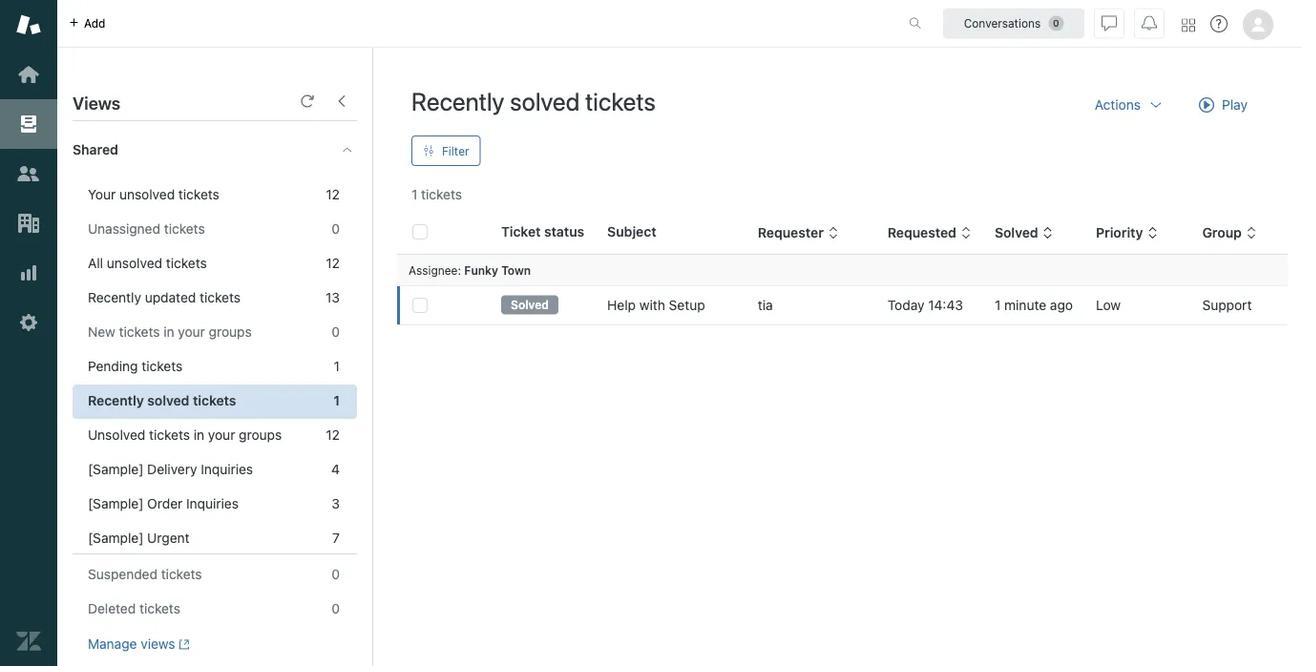 Task type: vqa. For each thing, say whether or not it's contained in the screenshot.


Task type: locate. For each thing, give the bounding box(es) containing it.
[sample] down unsolved
[[88, 462, 144, 477]]

today
[[888, 297, 925, 313]]

[sample] for [sample] urgent
[[88, 530, 144, 546]]

recently
[[411, 86, 505, 116], [88, 290, 141, 306], [88, 393, 144, 409]]

0 vertical spatial unsolved
[[119, 187, 175, 202]]

[sample]
[[88, 462, 144, 477], [88, 496, 144, 512], [88, 530, 144, 546]]

filter
[[442, 144, 469, 158]]

priority
[[1096, 225, 1143, 241]]

[sample] order inquiries
[[88, 496, 239, 512]]

solved down town
[[511, 298, 549, 312]]

zendesk support image
[[16, 12, 41, 37]]

unsolved down unassigned
[[107, 255, 162, 271]]

0 for deleted tickets
[[332, 601, 340, 617]]

zendesk image
[[16, 629, 41, 654]]

1 horizontal spatial solved
[[510, 86, 580, 116]]

help with setup link
[[607, 296, 705, 315]]

funky
[[464, 263, 498, 277]]

12 up the 13 on the left of page
[[326, 255, 340, 271]]

conversations button
[[943, 8, 1085, 39]]

4 0 from the top
[[332, 601, 340, 617]]

recently for 13
[[88, 290, 141, 306]]

1 vertical spatial recently
[[88, 290, 141, 306]]

your
[[178, 324, 205, 340], [208, 427, 235, 443]]

0 vertical spatial your
[[178, 324, 205, 340]]

unsolved up unassigned tickets
[[119, 187, 175, 202]]

play
[[1222, 97, 1248, 113]]

0 horizontal spatial solved
[[511, 298, 549, 312]]

0 vertical spatial in
[[163, 324, 174, 340]]

0 vertical spatial [sample]
[[88, 462, 144, 477]]

1 vertical spatial 12
[[326, 255, 340, 271]]

2 vertical spatial 12
[[326, 427, 340, 443]]

[sample] up the [sample] urgent
[[88, 496, 144, 512]]

0
[[332, 221, 340, 237], [332, 324, 340, 340], [332, 567, 340, 582], [332, 601, 340, 617]]

conversations
[[964, 17, 1041, 30]]

refresh views pane image
[[300, 94, 315, 109]]

0 vertical spatial 12
[[326, 187, 340, 202]]

inquiries for [sample] delivery inquiries
[[201, 462, 253, 477]]

your down updated
[[178, 324, 205, 340]]

3 12 from the top
[[326, 427, 340, 443]]

2 12 from the top
[[326, 255, 340, 271]]

pending tickets
[[88, 358, 183, 374]]

3 0 from the top
[[332, 567, 340, 582]]

recently up filter
[[411, 86, 505, 116]]

requester
[[758, 225, 824, 241]]

with
[[639, 297, 665, 313]]

1 vertical spatial unsolved
[[107, 255, 162, 271]]

assignee: funky town
[[409, 263, 531, 277]]

(opens in a new tab) image
[[175, 639, 190, 650]]

1 12 from the top
[[326, 187, 340, 202]]

0 vertical spatial groups
[[209, 324, 252, 340]]

in down updated
[[163, 324, 174, 340]]

deleted
[[88, 601, 136, 617]]

unsolved
[[119, 187, 175, 202], [107, 255, 162, 271]]

recently up new
[[88, 290, 141, 306]]

2 [sample] from the top
[[88, 496, 144, 512]]

14:43
[[928, 297, 963, 313]]

solved inside "button"
[[995, 225, 1038, 241]]

main element
[[0, 0, 57, 666]]

your
[[88, 187, 116, 202]]

subject
[[607, 224, 656, 240]]

1 vertical spatial [sample]
[[88, 496, 144, 512]]

filter button
[[411, 136, 481, 166]]

solved
[[995, 225, 1038, 241], [511, 298, 549, 312]]

actions
[[1095, 97, 1141, 113]]

1 vertical spatial your
[[208, 427, 235, 443]]

1 horizontal spatial recently solved tickets
[[411, 86, 656, 116]]

3 [sample] from the top
[[88, 530, 144, 546]]

0 vertical spatial recently
[[411, 86, 505, 116]]

1 horizontal spatial your
[[208, 427, 235, 443]]

ticket status
[[501, 224, 584, 240]]

1 vertical spatial recently solved tickets
[[88, 393, 236, 409]]

new tickets in your groups
[[88, 324, 252, 340]]

1 tickets
[[411, 187, 462, 202]]

zendesk products image
[[1182, 19, 1195, 32]]

unsolved tickets in your groups
[[88, 427, 282, 443]]

solved
[[510, 86, 580, 116], [147, 393, 189, 409]]

1 vertical spatial groups
[[239, 427, 282, 443]]

1 [sample] from the top
[[88, 462, 144, 477]]

recently solved tickets
[[411, 86, 656, 116], [88, 393, 236, 409]]

inquiries down unsolved tickets in your groups
[[201, 462, 253, 477]]

1 horizontal spatial solved
[[995, 225, 1038, 241]]

0 for unassigned tickets
[[332, 221, 340, 237]]

recently up unsolved
[[88, 393, 144, 409]]

views
[[73, 93, 120, 113]]

0 horizontal spatial in
[[163, 324, 174, 340]]

delivery
[[147, 462, 197, 477]]

unassigned tickets
[[88, 221, 205, 237]]

2 vertical spatial recently
[[88, 393, 144, 409]]

groups
[[209, 324, 252, 340], [239, 427, 282, 443]]

suspended tickets
[[88, 567, 202, 582]]

0 vertical spatial inquiries
[[201, 462, 253, 477]]

inquiries right order
[[186, 496, 239, 512]]

your for new tickets in your groups
[[178, 324, 205, 340]]

tickets
[[585, 86, 656, 116], [178, 187, 219, 202], [421, 187, 462, 202], [164, 221, 205, 237], [166, 255, 207, 271], [200, 290, 241, 306], [119, 324, 160, 340], [142, 358, 183, 374], [193, 393, 236, 409], [149, 427, 190, 443], [161, 567, 202, 582], [139, 601, 180, 617]]

2 vertical spatial [sample]
[[88, 530, 144, 546]]

12
[[326, 187, 340, 202], [326, 255, 340, 271], [326, 427, 340, 443]]

1 vertical spatial solved
[[511, 298, 549, 312]]

unsolved
[[88, 427, 145, 443]]

help with setup
[[607, 297, 705, 313]]

recently solved tickets up unsolved tickets in your groups
[[88, 393, 236, 409]]

0 vertical spatial solved
[[995, 225, 1038, 241]]

support
[[1202, 297, 1252, 313]]

recently solved tickets up filter
[[411, 86, 656, 116]]

your up [sample] delivery inquiries
[[208, 427, 235, 443]]

[sample] for [sample] order inquiries
[[88, 496, 144, 512]]

1 vertical spatial in
[[194, 427, 204, 443]]

12 up 4
[[326, 427, 340, 443]]

1 up 4
[[333, 393, 340, 409]]

low
[[1096, 297, 1121, 313]]

requester button
[[758, 224, 839, 242]]

12 down 'collapse views pane' icon
[[326, 187, 340, 202]]

2 0 from the top
[[332, 324, 340, 340]]

manage
[[88, 636, 137, 652]]

0 horizontal spatial your
[[178, 324, 205, 340]]

1 vertical spatial inquiries
[[186, 496, 239, 512]]

[sample] up "suspended"
[[88, 530, 144, 546]]

in
[[163, 324, 174, 340], [194, 427, 204, 443]]

manage views link
[[88, 636, 190, 653]]

inquiries
[[201, 462, 253, 477], [186, 496, 239, 512]]

1 horizontal spatial in
[[194, 427, 204, 443]]

1 vertical spatial solved
[[147, 393, 189, 409]]

new
[[88, 324, 115, 340]]

in up delivery
[[194, 427, 204, 443]]

row
[[397, 286, 1288, 325]]

1
[[411, 187, 418, 202], [995, 297, 1001, 313], [334, 358, 340, 374], [333, 393, 340, 409]]

solved up minute
[[995, 225, 1038, 241]]

1 0 from the top
[[332, 221, 340, 237]]

tia
[[758, 297, 773, 313]]

12 for your unsolved tickets
[[326, 187, 340, 202]]

requested
[[888, 225, 957, 241]]



Task type: describe. For each thing, give the bounding box(es) containing it.
unassigned
[[88, 221, 160, 237]]

ticket
[[501, 224, 541, 240]]

0 for new tickets in your groups
[[332, 324, 340, 340]]

in for unsolved
[[194, 427, 204, 443]]

12 for all unsolved tickets
[[326, 255, 340, 271]]

unsolved for all
[[107, 255, 162, 271]]

minute
[[1004, 297, 1047, 313]]

[sample] for [sample] delivery inquiries
[[88, 462, 144, 477]]

order
[[147, 496, 183, 512]]

admin image
[[16, 310, 41, 335]]

updated
[[145, 290, 196, 306]]

recently updated tickets
[[88, 290, 241, 306]]

notifications image
[[1142, 16, 1157, 31]]

collapse views pane image
[[334, 94, 349, 109]]

0 for suspended tickets
[[332, 567, 340, 582]]

urgent
[[147, 530, 190, 546]]

play button
[[1183, 86, 1264, 124]]

1 left minute
[[995, 297, 1001, 313]]

1 down the 13 on the left of page
[[334, 358, 340, 374]]

13
[[326, 290, 340, 306]]

shared button
[[57, 121, 322, 179]]

requested button
[[888, 224, 972, 242]]

inquiries for [sample] order inquiries
[[186, 496, 239, 512]]

today 14:43
[[888, 297, 963, 313]]

[sample] delivery inquiries
[[88, 462, 253, 477]]

suspended
[[88, 567, 158, 582]]

assignee:
[[409, 263, 461, 277]]

manage views
[[88, 636, 175, 652]]

add
[[84, 17, 105, 30]]

get started image
[[16, 62, 41, 87]]

all
[[88, 255, 103, 271]]

views image
[[16, 112, 41, 137]]

3
[[332, 496, 340, 512]]

group button
[[1202, 224, 1257, 242]]

town
[[501, 263, 531, 277]]

help
[[607, 297, 636, 313]]

setup
[[669, 297, 705, 313]]

all unsolved tickets
[[88, 255, 207, 271]]

deleted tickets
[[88, 601, 180, 617]]

groups for new tickets in your groups
[[209, 324, 252, 340]]

in for new
[[163, 324, 174, 340]]

0 vertical spatial solved
[[510, 86, 580, 116]]

button displays agent's chat status as invisible. image
[[1102, 16, 1117, 31]]

0 vertical spatial recently solved tickets
[[411, 86, 656, 116]]

get help image
[[1211, 15, 1228, 32]]

views
[[141, 636, 175, 652]]

shared heading
[[57, 121, 372, 179]]

4
[[331, 462, 340, 477]]

actions button
[[1080, 86, 1179, 124]]

1 down filter 'button'
[[411, 187, 418, 202]]

priority button
[[1096, 224, 1158, 242]]

row containing help with setup
[[397, 286, 1288, 325]]

unsolved for your
[[119, 187, 175, 202]]

group
[[1202, 225, 1242, 241]]

your unsolved tickets
[[88, 187, 219, 202]]

1 minute ago
[[995, 297, 1073, 313]]

your for unsolved tickets in your groups
[[208, 427, 235, 443]]

12 for unsolved tickets in your groups
[[326, 427, 340, 443]]

customers image
[[16, 161, 41, 186]]

recently for 1
[[88, 393, 144, 409]]

ago
[[1050, 297, 1073, 313]]

pending
[[88, 358, 138, 374]]

0 horizontal spatial solved
[[147, 393, 189, 409]]

groups for unsolved tickets in your groups
[[239, 427, 282, 443]]

organizations image
[[16, 211, 41, 236]]

reporting image
[[16, 261, 41, 285]]

0 horizontal spatial recently solved tickets
[[88, 393, 236, 409]]

status
[[544, 224, 584, 240]]

[sample] urgent
[[88, 530, 190, 546]]

solved button
[[995, 224, 1054, 242]]

7
[[332, 530, 340, 546]]

shared
[[73, 142, 118, 158]]

add button
[[57, 0, 117, 47]]



